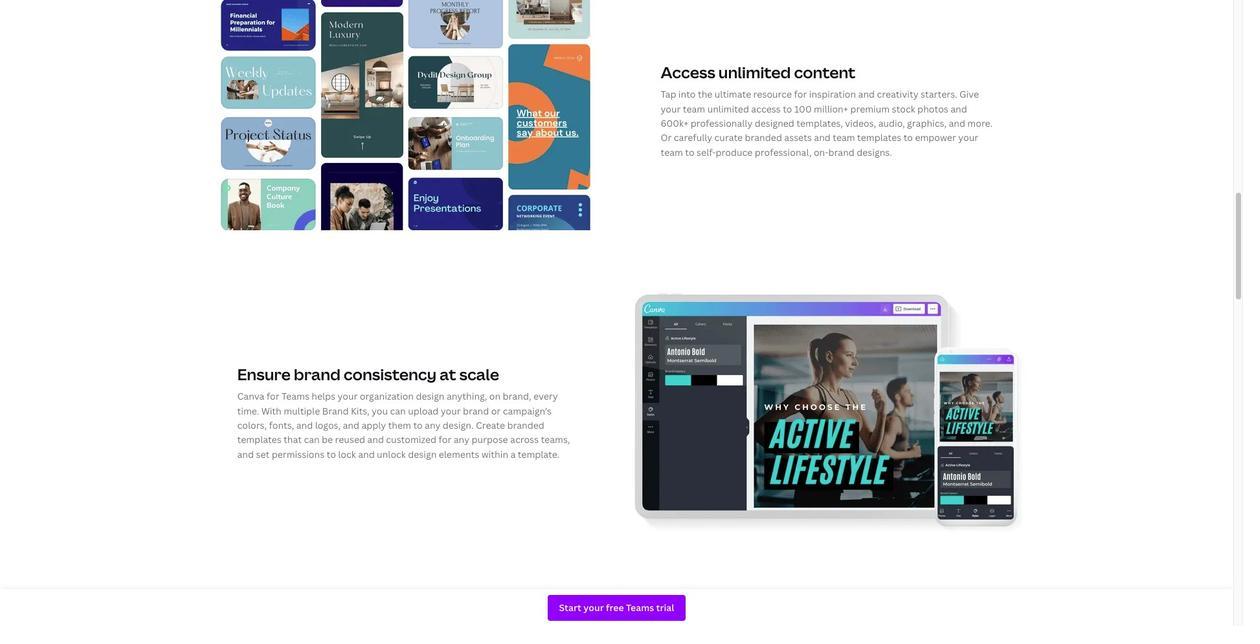 Task type: describe. For each thing, give the bounding box(es) containing it.
on
[[490, 391, 501, 403]]

assets
[[785, 132, 812, 144]]

your down more.
[[959, 132, 979, 144]]

and left more.
[[949, 117, 966, 130]]

lock
[[338, 449, 356, 461]]

branded inside ensure brand consistency at scale canva for teams helps your organization design anything, on brand, every time. with multiple brand kits, you can upload your brand or campaign's colors, fonts, and logos, and apply them to any design. create branded templates that can be reused and customized for any purpose across teams, and set permissions to lock and unlock design elements within a template.
[[507, 420, 545, 432]]

audio,
[[879, 117, 905, 130]]

your up brand
[[338, 391, 358, 403]]

templates inside ensure brand consistency at scale canva for teams helps your organization design anything, on brand, every time. with multiple brand kits, you can upload your brand or campaign's colors, fonts, and logos, and apply them to any design. create branded templates that can be reused and customized for any purpose across teams, and set permissions to lock and unlock design elements within a template.
[[237, 434, 282, 447]]

anything,
[[447, 391, 487, 403]]

customized
[[386, 434, 437, 447]]

creativity
[[877, 88, 919, 101]]

template.
[[518, 449, 560, 461]]

tap
[[661, 88, 677, 101]]

and up the reused
[[343, 420, 359, 432]]

templates inside access unlimited content tap into the ultimate resource for inspiration and creativity starters. give your team unlimited access to 100 million+ premium stock photos and 600k+ professionally designed templates, videos, audio, graphics, and more. or carefully curate branded assets and team templates to empower your team to self-produce professional, on-brand designs.
[[858, 132, 902, 144]]

colors,
[[237, 420, 267, 432]]

canva
[[237, 391, 265, 403]]

0 vertical spatial can
[[390, 405, 406, 418]]

designed
[[755, 117, 795, 130]]

premium
[[851, 103, 890, 115]]

0 vertical spatial design
[[416, 391, 445, 403]]

to down carefully
[[686, 146, 695, 159]]

access
[[661, 62, 716, 83]]

1 vertical spatial design
[[408, 449, 437, 461]]

brand inside access unlimited content tap into the ultimate resource for inspiration and creativity starters. give your team unlimited access to 100 million+ premium stock photos and 600k+ professionally designed templates, videos, audio, graphics, and more. or carefully curate branded assets and team templates to empower your team to self-produce professional, on-brand designs.
[[829, 146, 855, 159]]

0 vertical spatial unlimited
[[719, 62, 791, 83]]

for inside access unlimited content tap into the ultimate resource for inspiration and creativity starters. give your team unlimited access to 100 million+ premium stock photos and 600k+ professionally designed templates, videos, audio, graphics, and more. or carefully curate branded assets and team templates to empower your team to self-produce professional, on-brand designs.
[[794, 88, 807, 101]]

reused
[[335, 434, 365, 447]]

the
[[698, 88, 713, 101]]

ultimate
[[715, 88, 752, 101]]

videos,
[[845, 117, 877, 130]]

organization
[[360, 391, 414, 403]]

1 vertical spatial brand
[[294, 364, 341, 385]]

brand
[[322, 405, 349, 418]]

2 vertical spatial team
[[661, 146, 683, 159]]

kits,
[[351, 405, 370, 418]]

1 vertical spatial can
[[304, 434, 320, 447]]

stock
[[892, 103, 916, 115]]

design.
[[443, 420, 474, 432]]

fonts,
[[269, 420, 294, 432]]

templates,
[[797, 117, 843, 130]]

them
[[388, 420, 411, 432]]

graphics,
[[908, 117, 947, 130]]

every
[[534, 391, 558, 403]]

and down apply
[[367, 434, 384, 447]]

million+
[[814, 103, 849, 115]]

you
[[372, 405, 388, 418]]

and down multiple
[[296, 420, 313, 432]]

photos
[[918, 103, 949, 115]]

0 vertical spatial team
[[683, 103, 706, 115]]

access unlimited content tap into the ultimate resource for inspiration and creativity starters. give your team unlimited access to 100 million+ premium stock photos and 600k+ professionally designed templates, videos, audio, graphics, and more. or carefully curate branded assets and team templates to empower your team to self-produce professional, on-brand designs.
[[661, 62, 993, 159]]

self-
[[697, 146, 716, 159]]

and left set
[[237, 449, 254, 461]]

branded inside access unlimited content tap into the ultimate resource for inspiration and creativity starters. give your team unlimited access to 100 million+ premium stock photos and 600k+ professionally designed templates, videos, audio, graphics, and more. or carefully curate branded assets and team templates to empower your team to self-produce professional, on-brand designs.
[[745, 132, 782, 144]]

unlock
[[377, 449, 406, 461]]

0 horizontal spatial for
[[267, 391, 280, 403]]

scale
[[460, 364, 499, 385]]

to down upload
[[413, 420, 423, 432]]

1 vertical spatial unlimited
[[708, 103, 749, 115]]

set
[[256, 449, 270, 461]]

elements
[[439, 449, 479, 461]]



Task type: locate. For each thing, give the bounding box(es) containing it.
be
[[322, 434, 333, 447]]

branded up across
[[507, 420, 545, 432]]

curate
[[715, 132, 743, 144]]

resource
[[754, 88, 792, 101]]

design down customized
[[408, 449, 437, 461]]

teams
[[282, 391, 310, 403]]

1 horizontal spatial branded
[[745, 132, 782, 144]]

into
[[679, 88, 696, 101]]

600k+
[[661, 117, 689, 130]]

design up upload
[[416, 391, 445, 403]]

on-
[[814, 146, 829, 159]]

team down or at the right top of the page
[[661, 146, 683, 159]]

branded
[[745, 132, 782, 144], [507, 420, 545, 432]]

empower
[[915, 132, 957, 144]]

with
[[261, 405, 282, 418]]

can left be
[[304, 434, 320, 447]]

teams,
[[541, 434, 570, 447]]

1 vertical spatial any
[[454, 434, 470, 447]]

1 horizontal spatial any
[[454, 434, 470, 447]]

1 vertical spatial branded
[[507, 420, 545, 432]]

starters.
[[921, 88, 958, 101]]

any
[[425, 420, 441, 432], [454, 434, 470, 447]]

across
[[510, 434, 539, 447]]

1 vertical spatial for
[[267, 391, 280, 403]]

design
[[416, 391, 445, 403], [408, 449, 437, 461]]

ensure
[[237, 364, 291, 385]]

helps
[[312, 391, 336, 403]]

100
[[795, 103, 812, 115]]

and right lock at the bottom left of page
[[358, 449, 375, 461]]

can up them
[[390, 405, 406, 418]]

within
[[482, 449, 509, 461]]

to left 100
[[783, 103, 792, 115]]

brand,
[[503, 391, 531, 403]]

0 horizontal spatial branded
[[507, 420, 545, 432]]

upload
[[408, 405, 439, 418]]

any down upload
[[425, 420, 441, 432]]

ensure brand consistency at scale canva for teams helps your organization design anything, on brand, every time. with multiple brand kits, you can upload your brand or campaign's colors, fonts, and logos, and apply them to any design. create branded templates that can be reused and customized for any purpose across teams, and set permissions to lock and unlock design elements within a template.
[[237, 364, 570, 461]]

for up 100
[[794, 88, 807, 101]]

designs.
[[857, 146, 892, 159]]

apply
[[362, 420, 386, 432]]

unlimited
[[719, 62, 791, 83], [708, 103, 749, 115]]

content
[[794, 62, 856, 83]]

and
[[859, 88, 875, 101], [951, 103, 968, 115], [949, 117, 966, 130], [814, 132, 831, 144], [296, 420, 313, 432], [343, 420, 359, 432], [367, 434, 384, 447], [237, 449, 254, 461], [358, 449, 375, 461]]

your
[[661, 103, 681, 115], [959, 132, 979, 144], [338, 391, 358, 403], [441, 405, 461, 418]]

templates
[[858, 132, 902, 144], [237, 434, 282, 447]]

1 horizontal spatial templates
[[858, 132, 902, 144]]

0 vertical spatial branded
[[745, 132, 782, 144]]

brand
[[829, 146, 855, 159], [294, 364, 341, 385], [463, 405, 489, 418]]

2 horizontal spatial for
[[794, 88, 807, 101]]

at
[[440, 364, 456, 385]]

consistency
[[344, 364, 437, 385]]

unlimited up resource
[[719, 62, 791, 83]]

brand down anything,
[[463, 405, 489, 418]]

and up on-
[[814, 132, 831, 144]]

team down the videos,
[[833, 132, 855, 144]]

templates up set
[[237, 434, 282, 447]]

1 horizontal spatial for
[[439, 434, 452, 447]]

0 horizontal spatial any
[[425, 420, 441, 432]]

multiple
[[284, 405, 320, 418]]

to
[[783, 103, 792, 115], [904, 132, 913, 144], [686, 146, 695, 159], [413, 420, 423, 432], [327, 449, 336, 461]]

2 vertical spatial brand
[[463, 405, 489, 418]]

0 horizontal spatial can
[[304, 434, 320, 447]]

for
[[794, 88, 807, 101], [267, 391, 280, 403], [439, 434, 452, 447]]

create
[[476, 420, 505, 432]]

your down tap
[[661, 103, 681, 115]]

and down give
[[951, 103, 968, 115]]

for down design.
[[439, 434, 452, 447]]

0 vertical spatial for
[[794, 88, 807, 101]]

for up with
[[267, 391, 280, 403]]

your up design.
[[441, 405, 461, 418]]

professional,
[[755, 146, 812, 159]]

unlimited down ultimate
[[708, 103, 749, 115]]

and up premium
[[859, 88, 875, 101]]

0 horizontal spatial brand
[[294, 364, 341, 385]]

carefully
[[674, 132, 713, 144]]

templates up designs.
[[858, 132, 902, 144]]

1 horizontal spatial can
[[390, 405, 406, 418]]

1 horizontal spatial brand
[[463, 405, 489, 418]]

more.
[[968, 117, 993, 130]]

can
[[390, 405, 406, 418], [304, 434, 320, 447]]

or
[[491, 405, 501, 418]]

inspiration
[[810, 88, 856, 101]]

team
[[683, 103, 706, 115], [833, 132, 855, 144], [661, 146, 683, 159]]

team down into
[[683, 103, 706, 115]]

0 horizontal spatial templates
[[237, 434, 282, 447]]

1 vertical spatial templates
[[237, 434, 282, 447]]

2 horizontal spatial brand
[[829, 146, 855, 159]]

produce
[[716, 146, 753, 159]]

give
[[960, 88, 979, 101]]

purpose
[[472, 434, 508, 447]]

logos,
[[315, 420, 341, 432]]

0 vertical spatial brand
[[829, 146, 855, 159]]

access
[[752, 103, 781, 115]]

2 vertical spatial for
[[439, 434, 452, 447]]

1 vertical spatial team
[[833, 132, 855, 144]]

permissions
[[272, 449, 325, 461]]

a
[[511, 449, 516, 461]]

branded down designed
[[745, 132, 782, 144]]

campaign's
[[503, 405, 552, 418]]

any up elements
[[454, 434, 470, 447]]

that
[[284, 434, 302, 447]]

time.
[[237, 405, 259, 418]]

or
[[661, 132, 672, 144]]

to down be
[[327, 449, 336, 461]]

0 vertical spatial templates
[[858, 132, 902, 144]]

brand left designs.
[[829, 146, 855, 159]]

professionally
[[691, 117, 753, 130]]

brand up helps
[[294, 364, 341, 385]]

to down audio,
[[904, 132, 913, 144]]

0 vertical spatial any
[[425, 420, 441, 432]]



Task type: vqa. For each thing, say whether or not it's contained in the screenshot.
Creative
no



